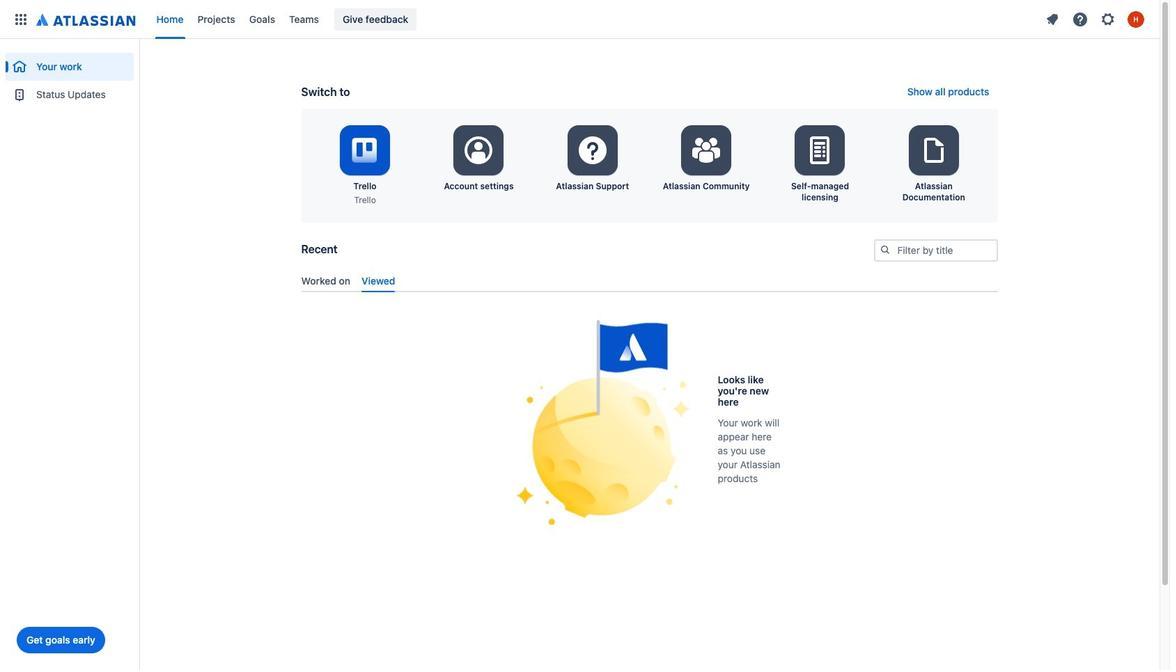 Task type: describe. For each thing, give the bounding box(es) containing it.
help icon image
[[1072, 11, 1089, 28]]

2 horizontal spatial settings image
[[1100, 11, 1116, 28]]

search image
[[879, 244, 890, 256]]

switch to... image
[[13, 11, 29, 28]]

top element
[[8, 0, 1040, 39]]

2 settings image from the left
[[690, 134, 723, 167]]

3 settings image from the left
[[803, 134, 837, 167]]



Task type: locate. For each thing, give the bounding box(es) containing it.
group
[[6, 39, 134, 113]]

1 settings image from the left
[[462, 134, 496, 167]]

0 horizontal spatial settings image
[[462, 134, 496, 167]]

tab list
[[296, 270, 998, 293]]

account image
[[1128, 11, 1144, 28]]

0 horizontal spatial settings image
[[576, 134, 609, 167]]

settings image
[[462, 134, 496, 167], [690, 134, 723, 167], [803, 134, 837, 167]]

settings image
[[1100, 11, 1116, 28], [576, 134, 609, 167], [917, 134, 951, 167]]

Filter by title field
[[875, 241, 996, 260]]

banner
[[0, 0, 1160, 39]]

1 horizontal spatial settings image
[[917, 134, 951, 167]]

2 horizontal spatial settings image
[[803, 134, 837, 167]]

list
[[149, 0, 1040, 39], [1040, 8, 1151, 30]]

notifications image
[[1044, 11, 1061, 28]]

1 horizontal spatial settings image
[[690, 134, 723, 167]]

atlassian image
[[36, 11, 135, 28], [36, 11, 135, 28]]



Task type: vqa. For each thing, say whether or not it's contained in the screenshot.
dialog
no



